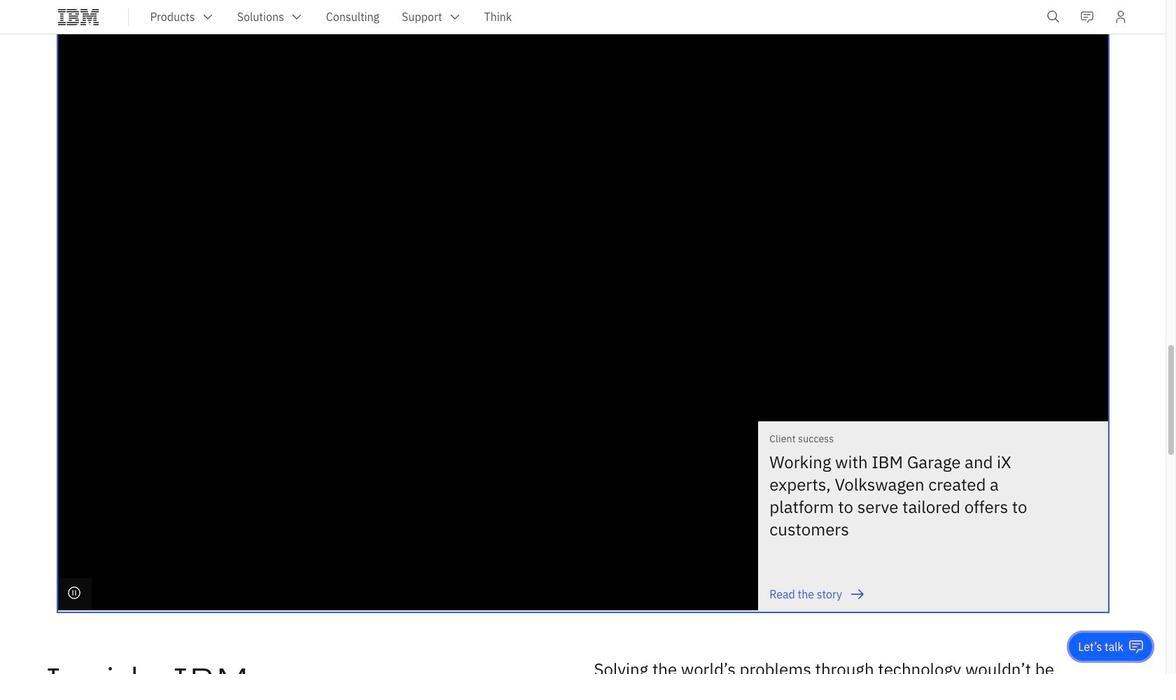 Task type: locate. For each thing, give the bounding box(es) containing it.
let's talk element
[[1079, 640, 1124, 655]]



